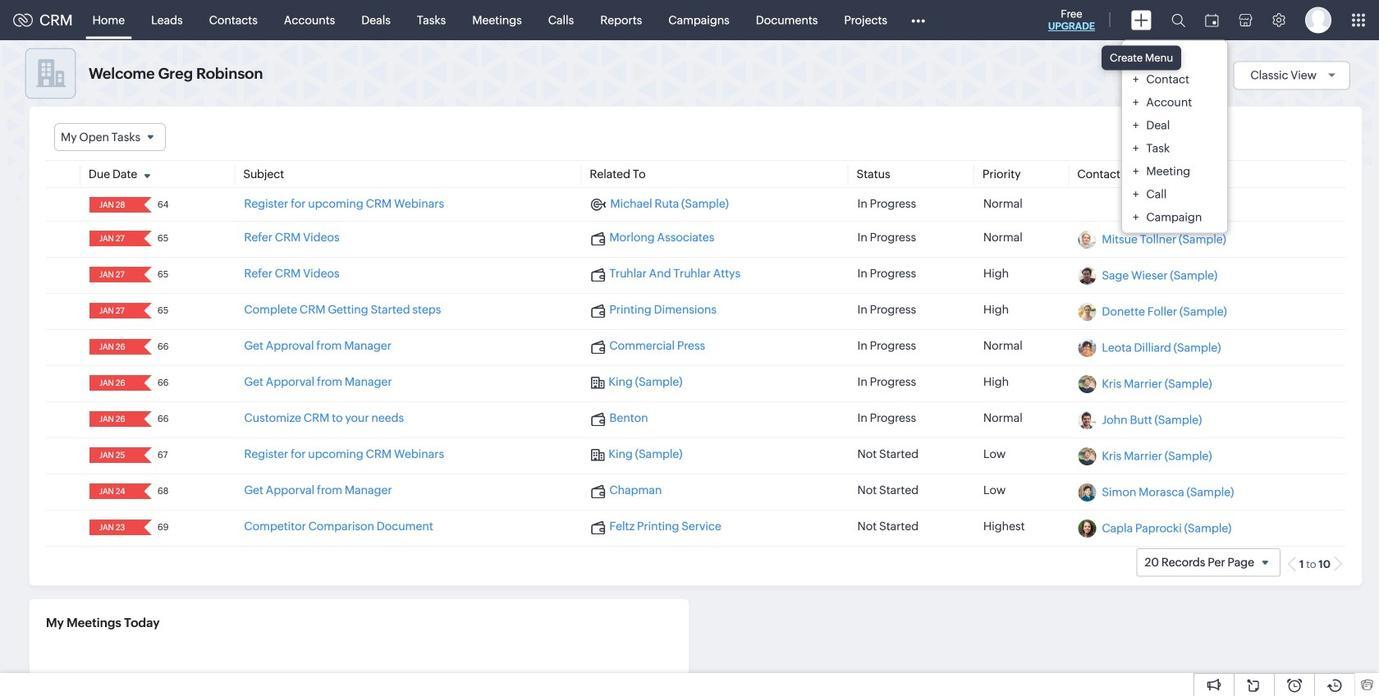 Task type: vqa. For each thing, say whether or not it's contained in the screenshot.
'Profile' element
yes



Task type: describe. For each thing, give the bounding box(es) containing it.
create menu image
[[1132, 10, 1152, 30]]

profile element
[[1296, 0, 1342, 40]]

calendar image
[[1206, 14, 1220, 27]]



Task type: locate. For each thing, give the bounding box(es) containing it.
Other Modules field
[[901, 7, 936, 33]]

profile image
[[1306, 7, 1332, 33]]

None field
[[54, 123, 166, 151], [94, 197, 133, 213], [94, 231, 133, 247], [94, 267, 133, 283], [94, 303, 133, 319], [94, 339, 133, 355], [94, 375, 133, 391], [94, 412, 133, 427], [94, 448, 133, 463], [94, 484, 133, 500], [94, 520, 133, 536], [54, 123, 166, 151], [94, 197, 133, 213], [94, 231, 133, 247], [94, 267, 133, 283], [94, 303, 133, 319], [94, 339, 133, 355], [94, 375, 133, 391], [94, 412, 133, 427], [94, 448, 133, 463], [94, 484, 133, 500], [94, 520, 133, 536]]

create menu element
[[1122, 0, 1162, 40]]

search element
[[1162, 0, 1196, 40]]

search image
[[1172, 13, 1186, 27]]

logo image
[[13, 14, 33, 27]]



